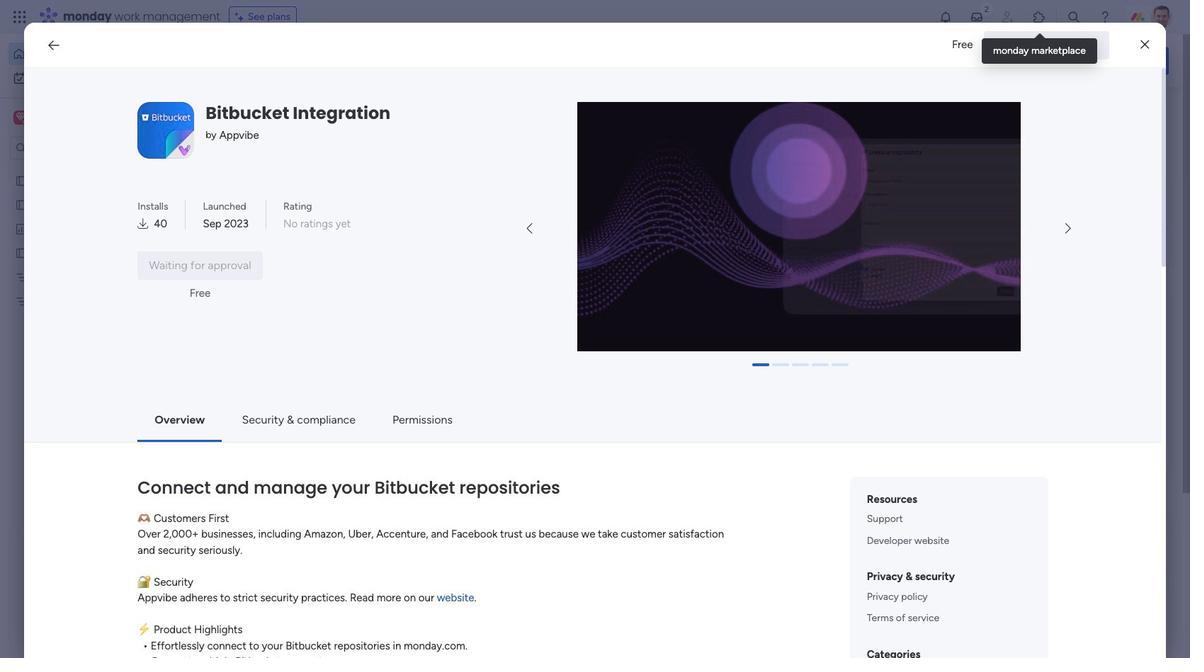 Task type: locate. For each thing, give the bounding box(es) containing it.
1 horizontal spatial add to favorites image
[[652, 259, 666, 273]]

check circle image
[[978, 151, 987, 162]]

add to favorites image
[[652, 259, 666, 273], [884, 259, 898, 273], [420, 433, 434, 447]]

2 image
[[981, 1, 993, 17]]

terry turtle image
[[252, 634, 281, 658]]

0 horizontal spatial add to favorites image
[[420, 433, 434, 447]]

0 vertical spatial terry turtle image
[[1151, 6, 1173, 28]]

dapulse x slim image
[[1148, 103, 1165, 120]]

option
[[9, 43, 172, 65], [9, 67, 172, 89], [0, 168, 181, 170]]

notifications image
[[939, 10, 953, 24]]

1 vertical spatial circle o image
[[978, 187, 987, 198]]

circle o image
[[978, 169, 987, 180], [978, 187, 987, 198], [978, 205, 987, 216]]

terry turtle image right "help" image
[[1151, 6, 1173, 28]]

terry turtle image
[[1151, 6, 1173, 28], [252, 582, 281, 611]]

2 element
[[362, 534, 379, 551]]

public board image
[[15, 174, 28, 187], [15, 246, 28, 259], [237, 259, 252, 274], [700, 259, 716, 274], [237, 432, 252, 448]]

2 horizontal spatial add to favorites image
[[884, 259, 898, 273]]

1 horizontal spatial terry turtle image
[[1151, 6, 1173, 28]]

marketplace arrow left image
[[527, 223, 532, 235]]

marketplace arrow right image
[[1066, 223, 1071, 235]]

2 vertical spatial circle o image
[[978, 205, 987, 216]]

help image
[[1098, 10, 1112, 24]]

public board image
[[15, 198, 28, 211]]

app logo image
[[138, 102, 194, 159]]

1 circle o image from the top
[[978, 169, 987, 180]]

list box
[[0, 165, 181, 504]]

0 horizontal spatial terry turtle image
[[252, 582, 281, 611]]

quick search results list box
[[219, 132, 923, 494]]

component image
[[237, 281, 249, 294]]

0 vertical spatial circle o image
[[978, 169, 987, 180]]

workspace image
[[13, 110, 28, 125]]

1 vertical spatial option
[[9, 67, 172, 89]]

3 circle o image from the top
[[978, 205, 987, 216]]

templates image image
[[969, 285, 1156, 383]]

terry turtle image up terry turtle icon
[[252, 582, 281, 611]]

v2 download image
[[138, 216, 148, 232]]



Task type: describe. For each thing, give the bounding box(es) containing it.
close update feed (inbox) image
[[219, 534, 236, 551]]

close recently visited image
[[219, 115, 236, 132]]

Search in workspace field
[[30, 140, 118, 156]]

check circle image
[[978, 133, 987, 144]]

workspace image
[[16, 110, 25, 125]]

monday marketplace image
[[1032, 10, 1046, 24]]

0 vertical spatial option
[[9, 43, 172, 65]]

1 vertical spatial terry turtle image
[[252, 582, 281, 611]]

search everything image
[[1067, 10, 1081, 24]]

update feed image
[[970, 10, 984, 24]]

v2 user feedback image
[[968, 53, 979, 69]]

select product image
[[13, 10, 27, 24]]

dapulse x slim image
[[1141, 36, 1150, 53]]

see plans image
[[235, 9, 248, 25]]

2 vertical spatial option
[[0, 168, 181, 170]]

2 circle o image from the top
[[978, 187, 987, 198]]

workspace selection element
[[13, 109, 118, 128]]

public dashboard image
[[15, 222, 28, 235]]

v2 bolt switch image
[[1078, 53, 1087, 68]]



Task type: vqa. For each thing, say whether or not it's contained in the screenshot.
See Plans image at the left of the page
yes



